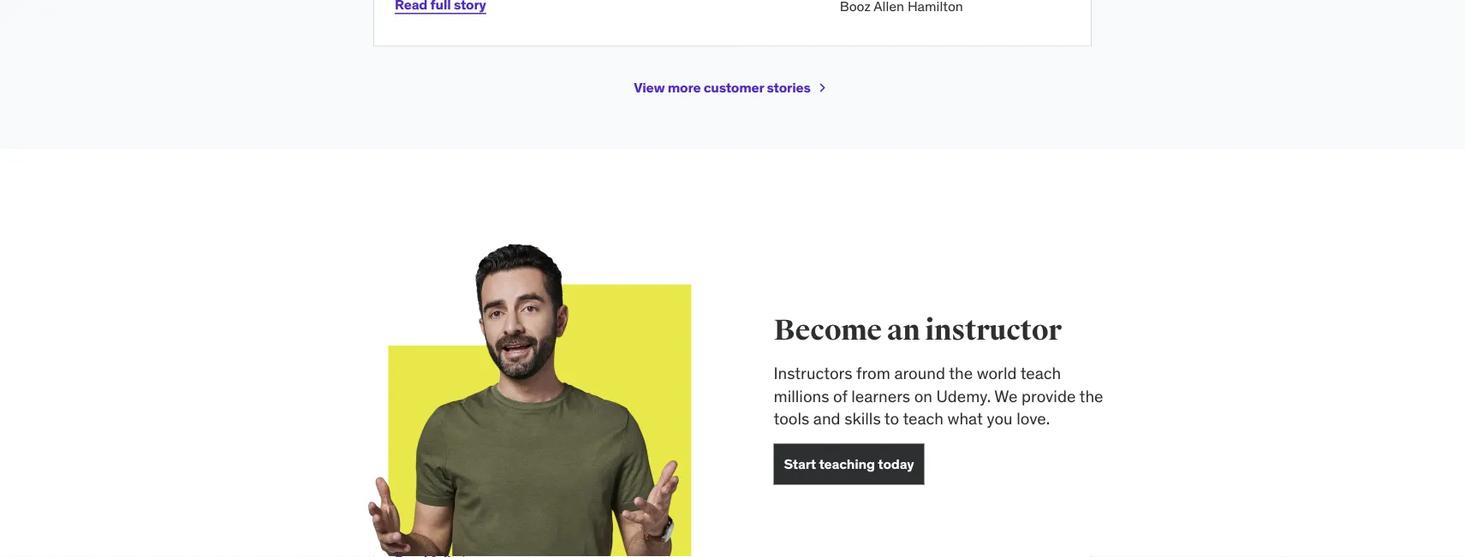 Task type: describe. For each thing, give the bounding box(es) containing it.
next image
[[815, 80, 832, 97]]

to
[[885, 409, 900, 430]]

tools
[[774, 409, 810, 430]]

on
[[915, 386, 933, 407]]

skills
[[845, 409, 881, 430]]

instructor
[[926, 314, 1062, 349]]

udemy.
[[937, 386, 991, 407]]

0 vertical spatial teach
[[1021, 363, 1062, 384]]

become
[[774, 314, 882, 349]]

stories
[[767, 79, 811, 97]]

customer
[[704, 79, 764, 97]]

instructors from around the world teach millions of learners on udemy. we provide the tools and skills to teach what you love.
[[774, 363, 1104, 430]]

what
[[948, 409, 983, 430]]

we
[[995, 386, 1018, 407]]

view
[[634, 79, 665, 97]]

start
[[784, 456, 817, 474]]

start teaching today
[[784, 456, 915, 474]]

start teaching today link
[[774, 445, 925, 486]]

world
[[977, 363, 1017, 384]]

0 horizontal spatial the
[[949, 363, 973, 384]]

from
[[857, 363, 891, 384]]

become an instructor
[[774, 314, 1062, 349]]



Task type: vqa. For each thing, say whether or not it's contained in the screenshot.
the middle your
no



Task type: locate. For each thing, give the bounding box(es) containing it.
and
[[814, 409, 841, 430]]

1 horizontal spatial teach
[[1021, 363, 1062, 384]]

0 horizontal spatial teach
[[903, 409, 944, 430]]

the right 'provide'
[[1080, 386, 1104, 407]]

instructors
[[774, 363, 853, 384]]

an
[[887, 314, 921, 349]]

around
[[895, 363, 946, 384]]

today
[[878, 456, 915, 474]]

you
[[987, 409, 1013, 430]]

learners
[[852, 386, 911, 407]]

teach down on
[[903, 409, 944, 430]]

1 horizontal spatial the
[[1080, 386, 1104, 407]]

view more customer stories
[[634, 79, 811, 97]]

1 vertical spatial teach
[[903, 409, 944, 430]]

teach
[[1021, 363, 1062, 384], [903, 409, 944, 430]]

provide
[[1022, 386, 1076, 407]]

the
[[949, 363, 973, 384], [1080, 386, 1104, 407]]

love.
[[1017, 409, 1051, 430]]

more
[[668, 79, 701, 97]]

teaching
[[819, 456, 876, 474]]

view more customer stories link
[[634, 68, 832, 109]]

of
[[834, 386, 848, 407]]

millions
[[774, 386, 830, 407]]

1 vertical spatial the
[[1080, 386, 1104, 407]]

the up udemy.
[[949, 363, 973, 384]]

0 vertical spatial the
[[949, 363, 973, 384]]

teach up 'provide'
[[1021, 363, 1062, 384]]



